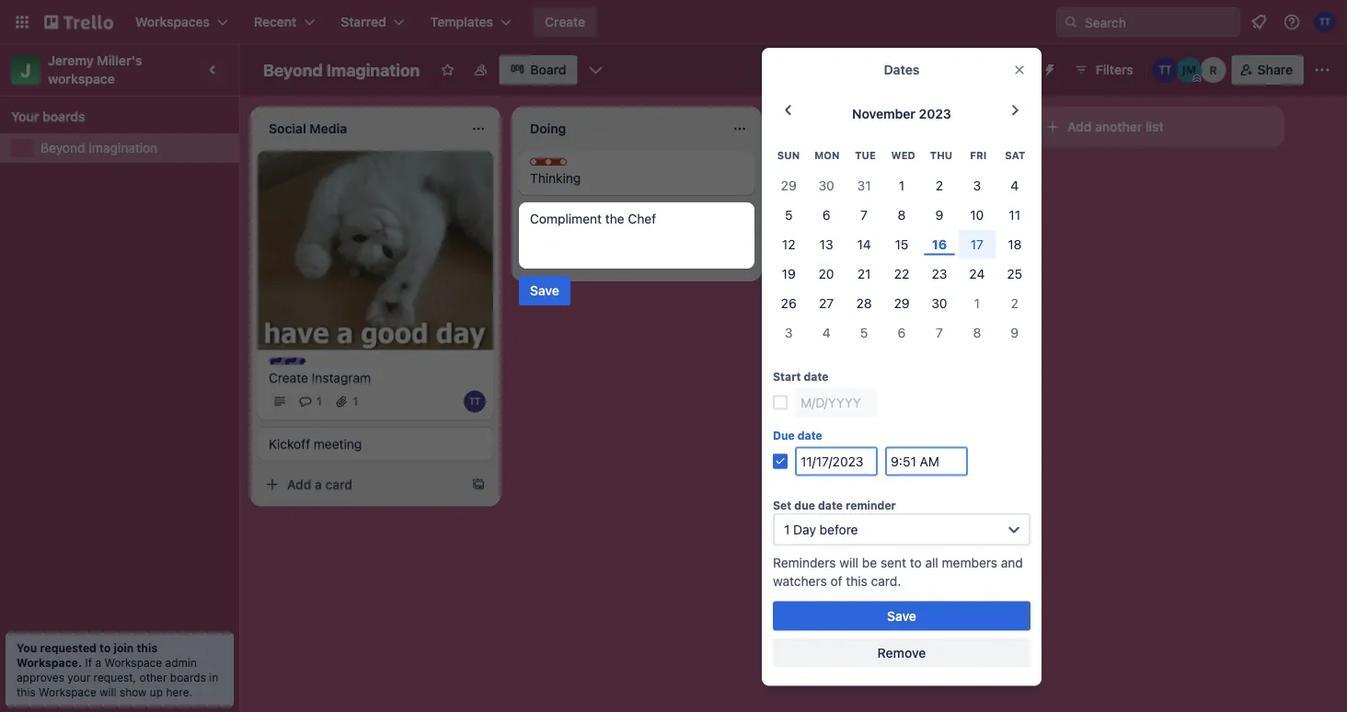 Task type: vqa. For each thing, say whether or not it's contained in the screenshot.
5 button to the bottom
yes



Task type: describe. For each thing, give the bounding box(es) containing it.
sat
[[1005, 150, 1025, 162]]

open
[[793, 209, 826, 225]]

4 for right "4" button
[[1011, 177, 1019, 193]]

dates
[[820, 408, 854, 423]]

0 vertical spatial 9
[[935, 207, 944, 222]]

reminders will be sent to all members and watchers of this card.
[[773, 555, 1023, 588]]

a inside "if a workspace admin approves your request, other boards in this workspace will show up here."
[[95, 656, 101, 669]]

0 horizontal spatial 4 button
[[808, 318, 845, 347]]

card down "compliment the chef"
[[587, 252, 614, 267]]

archive button
[[762, 434, 850, 464]]

j
[[21, 59, 31, 81]]

0 vertical spatial 30 button
[[808, 171, 845, 200]]

19 button
[[770, 259, 808, 288]]

beyond imagination link
[[40, 139, 228, 157]]

1 vertical spatial beyond
[[40, 140, 85, 156]]

requested
[[40, 641, 97, 654]]

copy
[[793, 375, 825, 390]]

compliment the chef
[[530, 211, 656, 226]]

2023
[[919, 106, 951, 121]]

color: purple, title: none image
[[269, 357, 306, 365]]

Add time text field
[[885, 447, 968, 476]]

0 vertical spatial 2 button
[[921, 171, 958, 200]]

1 vertical spatial 5
[[860, 325, 868, 340]]

this for workspace
[[17, 686, 36, 698]]

open card link
[[762, 202, 868, 232]]

2 m/d/yyyy text field from the top
[[795, 447, 878, 476]]

1 day before
[[784, 522, 858, 537]]

1 vertical spatial 7
[[936, 325, 943, 340]]

0 vertical spatial terry turtle (terryturtle) image
[[1153, 57, 1179, 83]]

23 button
[[921, 259, 958, 288]]

if
[[85, 656, 92, 669]]

0 horizontal spatial 6
[[822, 207, 831, 222]]

20 button
[[808, 259, 845, 288]]

start date
[[773, 370, 829, 383]]

date for start date
[[804, 370, 829, 383]]

a for kickoff meeting add a card button
[[315, 477, 322, 492]]

Search field
[[1078, 8, 1240, 36]]

color: bold red, title: "thoughts" element
[[530, 158, 599, 172]]

0 vertical spatial 6 button
[[808, 200, 845, 229]]

28
[[856, 295, 872, 310]]

31
[[857, 177, 871, 193]]

wed
[[891, 150, 915, 162]]

and
[[1001, 555, 1023, 570]]

11
[[1009, 207, 1021, 222]]

1 horizontal spatial 7 button
[[921, 318, 958, 347]]

14 button
[[845, 229, 883, 259]]

1 horizontal spatial 5 button
[[845, 318, 883, 347]]

24
[[969, 266, 985, 281]]

0 notifications image
[[1248, 11, 1270, 33]]

your
[[11, 109, 39, 124]]

10
[[970, 207, 984, 222]]

26 button
[[770, 288, 808, 318]]

0 horizontal spatial 9 button
[[921, 200, 958, 229]]

customize views image
[[587, 61, 605, 79]]

instagram
[[312, 370, 371, 385]]

thoughts thinking
[[530, 159, 599, 186]]

filters
[[1096, 62, 1133, 77]]

add another list
[[1067, 119, 1164, 134]]

20
[[819, 266, 834, 281]]

miller's
[[97, 53, 142, 68]]

15 button
[[883, 229, 921, 259]]

add a card for kickoff meeting
[[287, 477, 352, 492]]

open card
[[793, 209, 856, 225]]

1 vertical spatial 8 button
[[958, 318, 996, 347]]

you
[[17, 641, 37, 654]]

1 down instagram
[[353, 395, 358, 408]]

19
[[782, 266, 796, 281]]

0 vertical spatial 29 button
[[770, 171, 808, 200]]

another
[[1095, 119, 1142, 134]]

0 vertical spatial boards
[[42, 109, 85, 124]]

1 horizontal spatial 4 button
[[996, 171, 1034, 200]]

21
[[857, 266, 871, 281]]

14
[[857, 236, 871, 252]]

4 for the leftmost "4" button
[[822, 325, 831, 340]]

beyond inside text box
[[263, 60, 323, 80]]

29 for bottom 29 button
[[894, 295, 910, 310]]

2 for 2 button to the top
[[936, 177, 943, 193]]

compliment
[[530, 211, 602, 226]]

automation image
[[1035, 55, 1061, 81]]

1 horizontal spatial 9
[[1011, 325, 1019, 340]]

members inside change members button
[[843, 276, 901, 291]]

sent
[[881, 555, 906, 570]]

add for rightmost add a card button
[[810, 167, 834, 182]]

create for create instagram
[[269, 370, 308, 385]]

to inside you requested to join this workspace.
[[99, 641, 111, 654]]

imagination inside text box
[[327, 60, 420, 80]]

approves
[[17, 671, 64, 684]]

jeremy miller (jeremymiller198) image
[[1177, 57, 1202, 83]]

0 horizontal spatial 30
[[819, 177, 834, 193]]

1 vertical spatial 2 button
[[996, 288, 1034, 318]]

copy button
[[762, 368, 836, 398]]

up
[[150, 686, 163, 698]]

kickoff meeting
[[269, 436, 362, 451]]

1 horizontal spatial save button
[[773, 601, 1031, 631]]

this inside you requested to join this workspace.
[[137, 641, 158, 654]]

1 vertical spatial 1 button
[[958, 288, 996, 318]]

12
[[782, 236, 796, 252]]

labels
[[820, 242, 856, 258]]

due date
[[773, 429, 823, 442]]

1 down create instagram
[[317, 395, 322, 408]]

2 horizontal spatial add a card
[[810, 167, 875, 182]]

0 vertical spatial 5 button
[[770, 200, 808, 229]]

change for change cover
[[793, 309, 840, 324]]

tue
[[855, 150, 876, 162]]

here.
[[166, 686, 192, 698]]

0 horizontal spatial 8
[[898, 207, 906, 222]]

primary element
[[0, 0, 1347, 44]]

chef
[[628, 211, 656, 226]]

add for add a card button related to compliment the chef
[[548, 252, 573, 267]]

edit for edit dates
[[793, 408, 817, 423]]

create from template… image for kickoff meeting
[[471, 477, 486, 492]]

join
[[114, 641, 134, 654]]

card down tue at the right top of the page
[[848, 167, 875, 182]]

1 horizontal spatial workspace
[[104, 656, 162, 669]]

thinking link
[[530, 169, 744, 188]]

beyond imagination inside beyond imagination text box
[[263, 60, 420, 80]]

a for rightmost add a card button
[[838, 167, 845, 182]]

reminder
[[846, 499, 896, 512]]

18
[[1008, 236, 1022, 252]]

0 horizontal spatial terry turtle (terryturtle) image
[[464, 391, 486, 413]]

of
[[831, 573, 843, 588]]

16
[[932, 236, 947, 252]]

2 horizontal spatial add a card button
[[780, 160, 986, 190]]

back to home image
[[44, 7, 113, 37]]

1 vertical spatial 3
[[785, 325, 793, 340]]

close popover image
[[1012, 63, 1027, 77]]

1 horizontal spatial 3 button
[[958, 171, 996, 200]]

edit dates
[[793, 408, 854, 423]]

change members button
[[762, 269, 912, 298]]

share button
[[1232, 55, 1304, 85]]

1 vertical spatial 6 button
[[883, 318, 921, 347]]

1 horizontal spatial 6
[[898, 325, 906, 340]]

boards inside "if a workspace admin approves your request, other boards in this workspace will show up here."
[[170, 671, 206, 684]]

create instagram
[[269, 370, 371, 385]]

29 for topmost 29 button
[[781, 177, 797, 193]]

0 vertical spatial save
[[530, 283, 559, 298]]

create button
[[534, 7, 596, 37]]

your boards with 1 items element
[[11, 106, 219, 128]]

your
[[67, 671, 90, 684]]

18 button
[[996, 229, 1034, 259]]

workspace.
[[17, 656, 82, 669]]

other
[[139, 671, 167, 684]]

move button
[[762, 335, 837, 364]]

you requested to join this workspace.
[[17, 641, 158, 669]]

0 horizontal spatial 5
[[785, 207, 793, 222]]

0 vertical spatial 8 button
[[883, 200, 921, 229]]



Task type: locate. For each thing, give the bounding box(es) containing it.
share
[[1258, 62, 1293, 77]]

sun
[[777, 150, 800, 162]]

add for kickoff meeting add a card button
[[287, 477, 311, 492]]

edit for edit labels
[[793, 242, 817, 258]]

this inside reminders will be sent to all members and watchers of this card.
[[846, 573, 868, 588]]

3 button up 10
[[958, 171, 996, 200]]

1 vertical spatial 30 button
[[921, 288, 958, 318]]

next month image
[[1004, 99, 1026, 121]]

r button
[[1201, 57, 1226, 83]]

1 button down wed
[[883, 171, 921, 200]]

boards
[[42, 109, 85, 124], [170, 671, 206, 684]]

0 horizontal spatial 29 button
[[770, 171, 808, 200]]

0 horizontal spatial imagination
[[89, 140, 158, 156]]

9 button up 16
[[921, 200, 958, 229]]

9 up 16
[[935, 207, 944, 222]]

0 horizontal spatial 7
[[861, 207, 868, 222]]

0 horizontal spatial 9
[[935, 207, 944, 222]]

boards right "your"
[[42, 109, 85, 124]]

a for add a card button related to compliment the chef
[[576, 252, 583, 267]]

will
[[840, 555, 859, 570], [100, 686, 116, 698]]

6 button right cover
[[883, 318, 921, 347]]

0 horizontal spatial save
[[530, 283, 559, 298]]

1 vertical spatial 9 button
[[996, 318, 1034, 347]]

30 down 23 button
[[932, 295, 947, 310]]

8 button down 24 button
[[958, 318, 996, 347]]

to left all
[[910, 555, 922, 570]]

1 horizontal spatial will
[[840, 555, 859, 570]]

2 change from the top
[[793, 309, 840, 324]]

add a card for compliment the chef
[[548, 252, 614, 267]]

0 vertical spatial 30
[[819, 177, 834, 193]]

17
[[971, 236, 984, 252]]

due
[[773, 429, 795, 442]]

cover
[[843, 309, 877, 324]]

1 m/d/yyyy text field from the top
[[795, 388, 878, 417]]

workspace down join
[[104, 656, 162, 669]]

12 button
[[770, 229, 808, 259]]

set
[[773, 499, 792, 512]]

0 horizontal spatial add a card
[[287, 477, 352, 492]]

0 vertical spatial imagination
[[327, 60, 420, 80]]

1 vertical spatial 7 button
[[921, 318, 958, 347]]

archive
[[793, 441, 839, 456]]

remove
[[878, 645, 926, 660]]

0 vertical spatial add a card
[[810, 167, 875, 182]]

add left another
[[1067, 119, 1092, 134]]

admin
[[165, 656, 197, 669]]

beyond
[[263, 60, 323, 80], [40, 140, 85, 156]]

7 down 23 button
[[936, 325, 943, 340]]

3 left create from template… image
[[973, 177, 981, 193]]

22
[[894, 266, 909, 281]]

power ups image
[[1009, 63, 1024, 77]]

6 down 22 button
[[898, 325, 906, 340]]

1 horizontal spatial 2
[[1011, 295, 1019, 310]]

create down color: purple, title: none icon
[[269, 370, 308, 385]]

0 horizontal spatial 4
[[822, 325, 831, 340]]

date up before
[[818, 499, 843, 512]]

1 down 24 button
[[974, 295, 980, 310]]

save button up remove
[[773, 601, 1031, 631]]

8 button
[[883, 200, 921, 229], [958, 318, 996, 347]]

add a card down kickoff meeting
[[287, 477, 352, 492]]

board
[[530, 62, 566, 77]]

6 button up 13
[[808, 200, 845, 229]]

add a card button
[[780, 160, 986, 190], [519, 245, 725, 274], [258, 470, 464, 499]]

set due date reminder
[[773, 499, 896, 512]]

0 horizontal spatial save button
[[519, 276, 570, 306]]

2 vertical spatial date
[[818, 499, 843, 512]]

meeting
[[314, 436, 362, 451]]

1 edit from the top
[[793, 242, 817, 258]]

november 2023
[[852, 106, 951, 121]]

1 change from the top
[[793, 276, 840, 291]]

29 button down 22 at the top of the page
[[883, 288, 921, 318]]

edit dates button
[[762, 401, 865, 431]]

1 horizontal spatial 30
[[932, 295, 947, 310]]

8 down 24 button
[[973, 325, 981, 340]]

add down kickoff
[[287, 477, 311, 492]]

1 vertical spatial members
[[942, 555, 998, 570]]

29 down 22 button
[[894, 295, 910, 310]]

1 horizontal spatial imagination
[[327, 60, 420, 80]]

will down the request,
[[100, 686, 116, 698]]

16 button
[[921, 229, 958, 259]]

this right of
[[846, 573, 868, 588]]

change cover button
[[762, 302, 888, 331]]

day
[[793, 522, 816, 537]]

your boards
[[11, 109, 85, 124]]

2 button down thu
[[921, 171, 958, 200]]

0 vertical spatial save button
[[519, 276, 570, 306]]

1 vertical spatial save button
[[773, 601, 1031, 631]]

30 button down 23
[[921, 288, 958, 318]]

2 vertical spatial add a card button
[[258, 470, 464, 499]]

a down mon
[[838, 167, 845, 182]]

0 horizontal spatial will
[[100, 686, 116, 698]]

2 button down 25 on the right top of page
[[996, 288, 1034, 318]]

31 button
[[845, 171, 883, 200]]

5 down cover
[[860, 325, 868, 340]]

date down the move
[[804, 370, 829, 383]]

members right all
[[942, 555, 998, 570]]

card inside open card link
[[829, 209, 856, 225]]

0 horizontal spatial create
[[269, 370, 308, 385]]

this for be
[[846, 573, 868, 588]]

25
[[1007, 266, 1023, 281]]

add a card
[[810, 167, 875, 182], [548, 252, 614, 267], [287, 477, 352, 492]]

21 button
[[845, 259, 883, 288]]

2 horizontal spatial this
[[846, 573, 868, 588]]

all
[[925, 555, 938, 570]]

board link
[[499, 55, 578, 85]]

thu
[[930, 150, 953, 162]]

0 vertical spatial 9 button
[[921, 200, 958, 229]]

28 button
[[845, 288, 883, 318]]

1 vertical spatial add a card
[[548, 252, 614, 267]]

card up 13
[[829, 209, 856, 225]]

2 down 25 "button"
[[1011, 295, 1019, 310]]

save button down compliment
[[519, 276, 570, 306]]

8 button up 15
[[883, 200, 921, 229]]

change members
[[793, 276, 901, 291]]

add a card down "compliment the chef"
[[548, 252, 614, 267]]

in
[[209, 671, 218, 684]]

save down compliment
[[530, 283, 559, 298]]

1 vertical spatial 8
[[973, 325, 981, 340]]

1 button
[[883, 171, 921, 200], [958, 288, 996, 318]]

workspace down your
[[39, 686, 96, 698]]

1 horizontal spatial terry turtle (terryturtle) image
[[1153, 57, 1179, 83]]

1 horizontal spatial create from template… image
[[732, 252, 747, 267]]

to inside reminders will be sent to all members and watchers of this card.
[[910, 555, 922, 570]]

1 vertical spatial 9
[[1011, 325, 1019, 340]]

2 down thu
[[936, 177, 943, 193]]

1 horizontal spatial add a card
[[548, 252, 614, 267]]

save up remove
[[887, 608, 916, 623]]

7
[[861, 207, 868, 222], [936, 325, 943, 340]]

0 vertical spatial this
[[846, 573, 868, 588]]

0 horizontal spatial 1 button
[[883, 171, 921, 200]]

0 horizontal spatial 3 button
[[770, 318, 808, 347]]

star or unstar board image
[[440, 63, 455, 77]]

if a workspace admin approves your request, other boards in this workspace will show up here.
[[17, 656, 218, 698]]

add a card button for compliment the chef
[[519, 245, 725, 274]]

0 vertical spatial members
[[843, 276, 901, 291]]

1 horizontal spatial 29 button
[[883, 288, 921, 318]]

0 horizontal spatial beyond imagination
[[40, 140, 158, 156]]

29 down sun
[[781, 177, 797, 193]]

1 vertical spatial 5 button
[[845, 318, 883, 347]]

create inside 'button'
[[545, 14, 585, 29]]

card
[[848, 167, 875, 182], [829, 209, 856, 225], [587, 252, 614, 267], [325, 477, 352, 492]]

2 edit from the top
[[793, 408, 817, 423]]

dates
[[884, 62, 920, 77]]

0 vertical spatial create
[[545, 14, 585, 29]]

terry turtle (terryturtle) image
[[1153, 57, 1179, 83], [464, 391, 486, 413]]

reminders
[[773, 555, 836, 570]]

5
[[785, 207, 793, 222], [860, 325, 868, 340]]

1 vertical spatial terry turtle (terryturtle) image
[[464, 391, 486, 413]]

1 horizontal spatial save
[[887, 608, 916, 623]]

0 horizontal spatial 29
[[781, 177, 797, 193]]

1 vertical spatial 29 button
[[883, 288, 921, 318]]

9
[[935, 207, 944, 222], [1011, 325, 1019, 340]]

save
[[530, 283, 559, 298], [887, 608, 916, 623]]

7 button up the 14
[[845, 200, 883, 229]]

7 button down 23 button
[[921, 318, 958, 347]]

M/D/YYYY text field
[[795, 388, 878, 417], [795, 447, 878, 476]]

1 vertical spatial beyond imagination
[[40, 140, 158, 156]]

1 horizontal spatial beyond imagination
[[263, 60, 420, 80]]

to
[[910, 555, 922, 570], [99, 641, 111, 654]]

25 button
[[996, 259, 1034, 288]]

15
[[895, 236, 909, 252]]

1 vertical spatial 4 button
[[808, 318, 845, 347]]

create up board
[[545, 14, 585, 29]]

29 button
[[770, 171, 808, 200], [883, 288, 921, 318]]

edit labels button
[[762, 236, 867, 265]]

0 vertical spatial 5
[[785, 207, 793, 222]]

0 vertical spatial 1 button
[[883, 171, 921, 200]]

0 vertical spatial beyond imagination
[[263, 60, 420, 80]]

last month image
[[777, 99, 799, 121]]

1 vertical spatial save
[[887, 608, 916, 623]]

boards down admin
[[170, 671, 206, 684]]

1 vertical spatial to
[[99, 641, 111, 654]]

1 horizontal spatial 30 button
[[921, 288, 958, 318]]

this right join
[[137, 641, 158, 654]]

create for create
[[545, 14, 585, 29]]

1 left day
[[784, 522, 790, 537]]

fri
[[970, 150, 987, 162]]

add another list button
[[1034, 107, 1285, 147]]

0 vertical spatial edit
[[793, 242, 817, 258]]

4 button up 11
[[996, 171, 1034, 200]]

6 up 13
[[822, 207, 831, 222]]

0 vertical spatial 4 button
[[996, 171, 1034, 200]]

13
[[820, 236, 833, 252]]

4 down change cover at the right of the page
[[822, 325, 831, 340]]

1 horizontal spatial 4
[[1011, 177, 1019, 193]]

jeremy miller's workspace
[[48, 53, 146, 87]]

jeremy
[[48, 53, 94, 68]]

0 horizontal spatial create from template… image
[[471, 477, 486, 492]]

17 button
[[958, 229, 996, 259]]

november
[[852, 106, 916, 121]]

a down "compliment the chef"
[[576, 252, 583, 267]]

1 horizontal spatial 29
[[894, 295, 910, 310]]

r
[[1210, 63, 1217, 76]]

7 down 31 button
[[861, 207, 868, 222]]

card.
[[871, 573, 901, 588]]

members inside reminders will be sent to all members and watchers of this card.
[[942, 555, 998, 570]]

0 vertical spatial 3
[[973, 177, 981, 193]]

2 for the bottom 2 button
[[1011, 295, 1019, 310]]

create from template… image
[[732, 252, 747, 267], [471, 477, 486, 492]]

13 button
[[808, 229, 845, 259]]

date down edit dates
[[798, 429, 823, 442]]

this inside "if a workspace admin approves your request, other boards in this workspace will show up here."
[[17, 686, 36, 698]]

1 vertical spatial 4
[[822, 325, 831, 340]]

add down compliment
[[548, 252, 573, 267]]

1 horizontal spatial to
[[910, 555, 922, 570]]

will inside "if a workspace admin approves your request, other boards in this workspace will show up here."
[[100, 686, 116, 698]]

add down mon
[[810, 167, 834, 182]]

remove button
[[773, 638, 1031, 667]]

2 button
[[921, 171, 958, 200], [996, 288, 1034, 318]]

0 vertical spatial 8
[[898, 207, 906, 222]]

search image
[[1064, 15, 1078, 29]]

4 button down 27
[[808, 318, 845, 347]]

beyond imagination inside beyond imagination link
[[40, 140, 158, 156]]

add a card button for kickoff meeting
[[258, 470, 464, 499]]

0 vertical spatial will
[[840, 555, 859, 570]]

5 button down 28
[[845, 318, 883, 347]]

1 horizontal spatial 8 button
[[958, 318, 996, 347]]

create from template… image for compliment the chef
[[732, 252, 747, 267]]

beyond imagination
[[263, 60, 420, 80], [40, 140, 158, 156]]

1 vertical spatial create
[[269, 370, 308, 385]]

0 horizontal spatial 3
[[785, 325, 793, 340]]

before
[[820, 522, 858, 537]]

29
[[781, 177, 797, 193], [894, 295, 910, 310]]

1 button down 24
[[958, 288, 996, 318]]

1 vertical spatial edit
[[793, 408, 817, 423]]

thinking
[[530, 171, 581, 186]]

24 button
[[958, 259, 996, 288]]

1 vertical spatial 2
[[1011, 295, 1019, 310]]

imagination down your boards with 1 items element
[[89, 140, 158, 156]]

9 button
[[921, 200, 958, 229], [996, 318, 1034, 347]]

0 vertical spatial 3 button
[[958, 171, 996, 200]]

5 button up 12
[[770, 200, 808, 229]]

workspace visible image
[[473, 63, 488, 77]]

move
[[793, 342, 826, 357]]

open information menu image
[[1283, 13, 1301, 31]]

1 down wed
[[899, 177, 905, 193]]

1 vertical spatial imagination
[[89, 140, 158, 156]]

workspace
[[48, 71, 115, 87]]

6
[[822, 207, 831, 222], [898, 325, 906, 340]]

29 button down sun
[[770, 171, 808, 200]]

7 button
[[845, 200, 883, 229], [921, 318, 958, 347]]

4 right create from template… image
[[1011, 177, 1019, 193]]

1 vertical spatial boards
[[170, 671, 206, 684]]

add
[[1067, 119, 1092, 134], [810, 167, 834, 182], [548, 252, 573, 267], [287, 477, 311, 492]]

30 down mon
[[819, 177, 834, 193]]

1
[[899, 177, 905, 193], [974, 295, 980, 310], [317, 395, 322, 408], [353, 395, 358, 408], [784, 522, 790, 537]]

1 horizontal spatial add a card button
[[519, 245, 725, 274]]

rubyanndersson (rubyanndersson) image
[[1201, 57, 1226, 83]]

30 button down mon
[[808, 171, 845, 200]]

Board name text field
[[254, 55, 429, 85]]

0 horizontal spatial 2
[[936, 177, 943, 193]]

0 horizontal spatial 7 button
[[845, 200, 883, 229]]

4
[[1011, 177, 1019, 193], [822, 325, 831, 340]]

3 button down 26
[[770, 318, 808, 347]]

5 button
[[770, 200, 808, 229], [845, 318, 883, 347]]

9 down 25 "button"
[[1011, 325, 1019, 340]]

1 horizontal spatial 7
[[936, 325, 943, 340]]

Compliment the Chef text field
[[530, 210, 744, 261]]

kickoff meeting link
[[269, 435, 482, 453]]

5 left open
[[785, 207, 793, 222]]

create from template… image
[[994, 167, 1009, 182]]

change for change members
[[793, 276, 840, 291]]

will inside reminders will be sent to all members and watchers of this card.
[[840, 555, 859, 570]]

1 vertical spatial 3 button
[[770, 318, 808, 347]]

a right if at the left of page
[[95, 656, 101, 669]]

0 horizontal spatial to
[[99, 641, 111, 654]]

1 horizontal spatial beyond
[[263, 60, 323, 80]]

1 horizontal spatial this
[[137, 641, 158, 654]]

date for due date
[[798, 429, 823, 442]]

3 down 26 button
[[785, 325, 793, 340]]

add a card down mon
[[810, 167, 875, 182]]

date
[[804, 370, 829, 383], [798, 429, 823, 442], [818, 499, 843, 512]]

terry turtle (terryturtle) image
[[1314, 11, 1336, 33]]

show menu image
[[1313, 61, 1332, 79]]

add for add another list button
[[1067, 119, 1092, 134]]

change cover
[[793, 309, 877, 324]]

0 vertical spatial create from template… image
[[732, 252, 747, 267]]

imagination left star or unstar board image
[[327, 60, 420, 80]]

0 horizontal spatial workspace
[[39, 686, 96, 698]]

to left join
[[99, 641, 111, 654]]

this down the approves
[[17, 686, 36, 698]]

card down the meeting
[[325, 477, 352, 492]]

8 up 15
[[898, 207, 906, 222]]

1 horizontal spatial 1 button
[[958, 288, 996, 318]]

create instagram link
[[269, 368, 482, 387]]

9 button down 25 "button"
[[996, 318, 1034, 347]]

0 horizontal spatial beyond
[[40, 140, 85, 156]]

mon
[[815, 150, 840, 162]]

members up 28
[[843, 276, 901, 291]]

will left be
[[840, 555, 859, 570]]

a down kickoff meeting
[[315, 477, 322, 492]]



